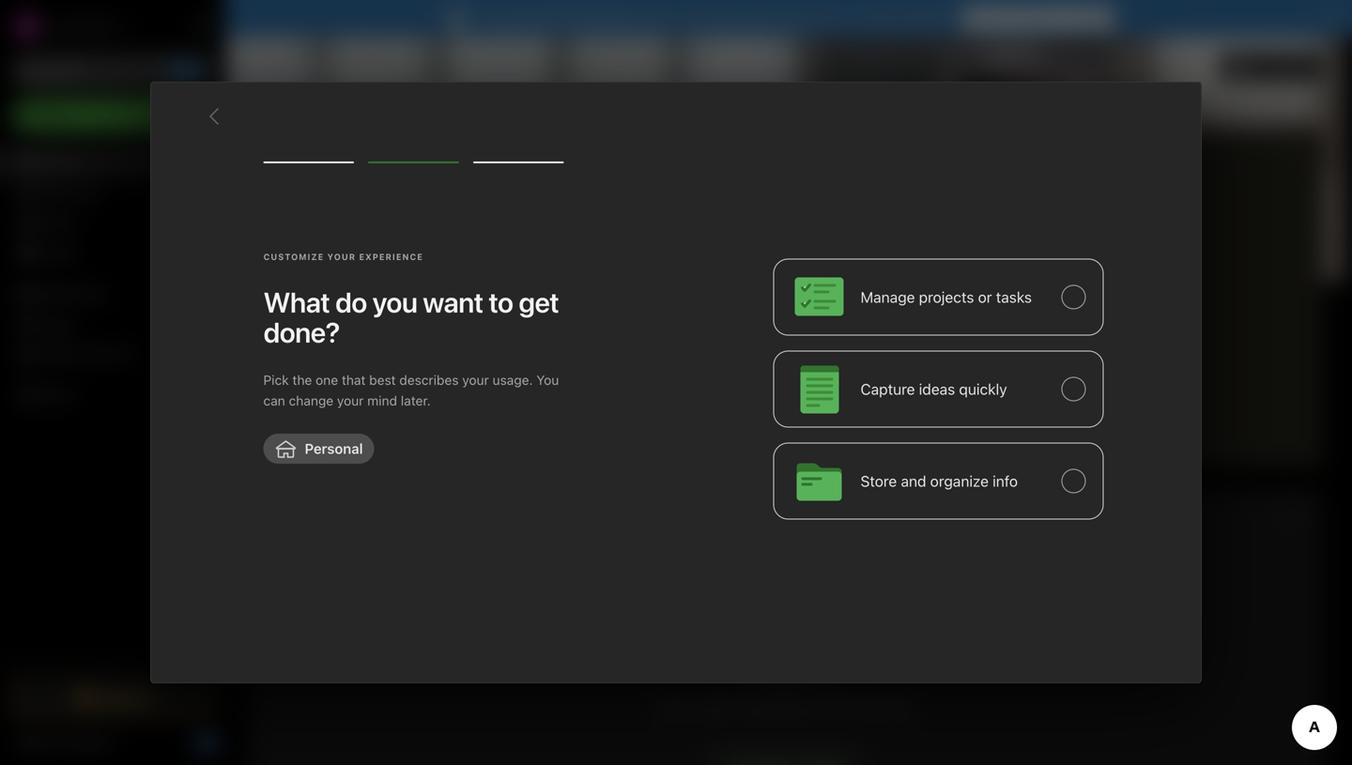 Task type: vqa. For each thing, say whether or not it's contained in the screenshot.
Information
yes



Task type: locate. For each thing, give the bounding box(es) containing it.
tasks
[[41, 245, 75, 260]]

1 horizontal spatial notes
[[264, 148, 308, 163]]

notebooks link
[[0, 279, 224, 309]]

1 horizontal spatial the
[[856, 697, 878, 715]]

save
[[657, 697, 690, 715]]

and
[[901, 472, 926, 490]]

you
[[372, 286, 417, 319]]

0 horizontal spatial your
[[337, 393, 364, 409]]

get
[[974, 11, 996, 26], [42, 735, 64, 750]]

customize
[[1253, 60, 1315, 74]]

tasks
[[996, 288, 1032, 306]]

get for get it free for 7 days
[[974, 11, 996, 26]]

your right all
[[772, 11, 799, 26]]

for left free:
[[619, 11, 637, 26]]

0 horizontal spatial get
[[42, 735, 64, 750]]

notes down good
[[264, 148, 308, 163]]

try evernote personal for free: sync across all your devices. cancel anytime.
[[480, 11, 953, 26]]

0 horizontal spatial the
[[292, 372, 312, 388]]

manage projects or tasks
[[861, 288, 1032, 306]]

across
[[712, 11, 752, 26]]

2 vertical spatial your
[[337, 393, 364, 409]]

your
[[772, 11, 799, 26], [462, 372, 489, 388], [337, 393, 364, 409]]

your down that
[[337, 393, 364, 409]]

your left usage.
[[462, 372, 489, 388]]

get it free for 7 days
[[974, 11, 1102, 26]]

store
[[861, 472, 897, 490]]

tags button
[[0, 309, 224, 339]]

shortcuts button
[[0, 177, 224, 208]]

the right from
[[856, 697, 878, 715]]

evernote
[[503, 11, 558, 26]]

get started
[[42, 735, 112, 750]]

0 vertical spatial notes
[[264, 148, 308, 163]]

get inside button
[[974, 11, 996, 26]]

tree
[[0, 147, 225, 662]]

tags
[[42, 316, 71, 332]]

for left 7
[[1040, 11, 1058, 26]]

november
[[1080, 61, 1142, 74]]

notes up tasks
[[41, 215, 77, 230]]

1 for from the left
[[619, 11, 637, 26]]

1 horizontal spatial get
[[974, 11, 996, 26]]

web.
[[882, 697, 914, 715]]

0 horizontal spatial notes
[[41, 215, 77, 230]]

0 vertical spatial the
[[292, 372, 312, 388]]

notes button
[[260, 145, 330, 167]]

expand notebooks image
[[5, 286, 20, 301]]

1 vertical spatial your
[[462, 372, 489, 388]]

get left started in the bottom left of the page
[[42, 735, 64, 750]]

best
[[369, 372, 396, 388]]

1 vertical spatial get
[[42, 735, 64, 750]]

trash link
[[0, 380, 224, 410]]

personal down change
[[305, 440, 363, 457]]

shared with me
[[41, 346, 135, 362]]

1 vertical spatial notes
[[41, 215, 77, 230]]

personal
[[562, 11, 616, 26], [305, 440, 363, 457]]

devices.
[[803, 11, 853, 26]]

1 vertical spatial personal
[[305, 440, 363, 457]]

2 horizontal spatial your
[[772, 11, 799, 26]]

the
[[292, 372, 312, 388], [856, 697, 878, 715]]

free:
[[640, 11, 672, 26]]

capture ideas quickly
[[861, 380, 1007, 398]]

personal right evernote
[[562, 11, 616, 26]]

sync
[[678, 11, 708, 26]]

shared
[[41, 346, 84, 362]]

7
[[1062, 11, 1069, 26]]

what do you want to get done?
[[263, 286, 559, 349]]

tab
[[264, 177, 306, 195], [264, 537, 325, 556]]

the up change
[[292, 372, 312, 388]]

customize your experience
[[263, 252, 423, 262]]

1 horizontal spatial for
[[1040, 11, 1058, 26]]

2023
[[1162, 61, 1190, 74]]

None search field
[[24, 54, 201, 88]]

0 vertical spatial tab
[[264, 177, 306, 195]]

for
[[619, 11, 637, 26], [1040, 11, 1058, 26]]

1 vertical spatial tab
[[264, 537, 325, 556]]

me
[[117, 346, 135, 362]]

the inside pick the one that best describes your usage. you can change your mind later.
[[292, 372, 312, 388]]

done?
[[263, 316, 340, 349]]

get left it
[[974, 11, 996, 26]]

0 horizontal spatial for
[[619, 11, 637, 26]]

0 vertical spatial get
[[974, 11, 996, 26]]

tab list
[[264, 177, 306, 195]]

tree containing home
[[0, 147, 225, 662]]

0 vertical spatial your
[[772, 11, 799, 26]]

for inside button
[[1040, 11, 1058, 26]]

describes
[[399, 372, 459, 388]]

notes inside tree
[[41, 215, 77, 230]]

want
[[423, 286, 483, 319]]

new button
[[11, 99, 214, 132]]

upgrade
[[97, 690, 153, 705]]

days
[[1073, 11, 1102, 26]]

customize button
[[1220, 53, 1322, 83]]

0 vertical spatial personal
[[562, 11, 616, 26]]

notes
[[264, 148, 308, 163], [41, 215, 77, 230]]

Start writing… text field
[[995, 177, 1320, 452]]

new
[[41, 108, 68, 123]]

2 for from the left
[[1040, 11, 1058, 26]]

for for 7
[[1040, 11, 1058, 26]]

friday,
[[1035, 61, 1076, 74]]



Task type: describe. For each thing, give the bounding box(es) containing it.
later.
[[401, 393, 431, 409]]

get for get started
[[42, 735, 64, 750]]

ideas
[[919, 380, 955, 398]]

anytime.
[[902, 11, 953, 26]]

organize
[[930, 472, 989, 490]]

good
[[249, 56, 294, 78]]

get
[[519, 286, 559, 319]]

one
[[316, 372, 338, 388]]

cancel
[[856, 11, 898, 26]]

store and organize info button
[[773, 443, 1104, 520]]

can
[[263, 393, 285, 409]]

or
[[978, 288, 992, 306]]

notebooks
[[42, 286, 108, 301]]

change
[[289, 393, 333, 409]]

information
[[739, 697, 816, 715]]

try
[[480, 11, 500, 26]]

home link
[[0, 147, 225, 177]]

quickly
[[959, 380, 1007, 398]]

for for free:
[[619, 11, 637, 26]]

friday, november 17, 2023
[[1035, 61, 1190, 74]]

to
[[489, 286, 513, 319]]

shortcuts
[[42, 185, 101, 200]]

1 tab from the top
[[264, 177, 306, 195]]

morning,
[[298, 56, 371, 78]]

from
[[820, 697, 852, 715]]

free
[[1012, 11, 1037, 26]]

it
[[1000, 11, 1008, 26]]

customize
[[263, 252, 324, 262]]

2 tab from the top
[[264, 537, 325, 556]]

info
[[993, 472, 1018, 490]]

your
[[327, 252, 356, 262]]

that
[[342, 372, 366, 388]]

projects
[[919, 288, 974, 306]]

1 horizontal spatial personal
[[562, 11, 616, 26]]

home
[[41, 154, 77, 170]]

Search text field
[[24, 54, 201, 88]]

capture
[[861, 380, 915, 398]]

what
[[263, 286, 330, 319]]

useful
[[694, 697, 735, 715]]

all
[[755, 11, 769, 26]]

mind
[[367, 393, 397, 409]]

capture ideas quickly button
[[773, 351, 1104, 428]]

store and organize info
[[861, 472, 1018, 490]]

17,
[[1145, 61, 1159, 74]]

1 horizontal spatial your
[[462, 372, 489, 388]]

do
[[335, 286, 367, 319]]

notes link
[[0, 208, 224, 238]]

you
[[536, 372, 559, 388]]

good morning, john!
[[249, 56, 421, 78]]

manage projects or tasks button
[[773, 259, 1104, 336]]

pick
[[263, 372, 289, 388]]

save useful information from the web.
[[657, 697, 914, 715]]

usage.
[[493, 372, 533, 388]]

0 horizontal spatial personal
[[305, 440, 363, 457]]

started
[[67, 735, 112, 750]]

shared with me link
[[0, 339, 224, 369]]

1 vertical spatial the
[[856, 697, 878, 715]]

pick the one that best describes your usage. you can change your mind later.
[[263, 372, 559, 409]]

experience
[[359, 252, 423, 262]]

tasks button
[[0, 238, 224, 268]]

trash
[[41, 387, 75, 403]]

upgrade button
[[11, 679, 214, 716]]

john!
[[375, 56, 421, 78]]

settings image
[[192, 15, 214, 38]]

get it free for 7 days button
[[963, 7, 1114, 31]]

0
[[203, 737, 210, 749]]

manage
[[861, 288, 915, 306]]

with
[[88, 346, 113, 362]]

notes inside button
[[264, 148, 308, 163]]



